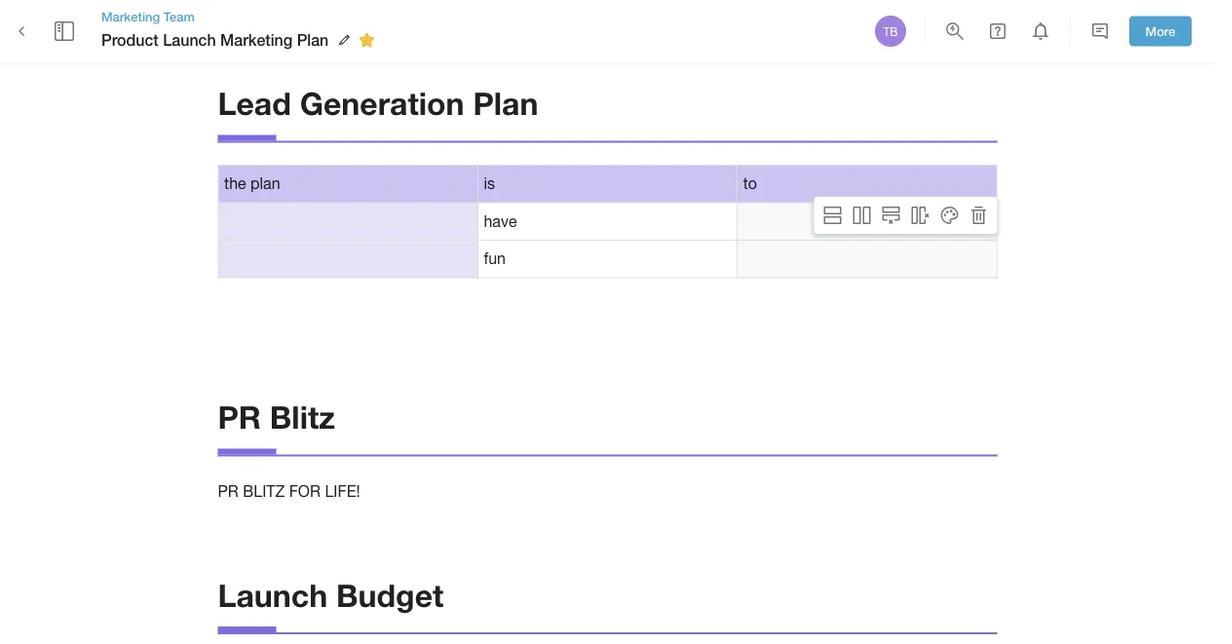 Task type: describe. For each thing, give the bounding box(es) containing it.
tb button
[[873, 13, 910, 50]]

plan
[[251, 174, 280, 193]]

launch budget
[[218, 577, 444, 614]]

product launch marketing plan
[[101, 31, 329, 49]]

marketing team
[[101, 9, 195, 24]]

pr blitz
[[218, 398, 335, 435]]

budget
[[336, 577, 444, 614]]

pr blitz for life!
[[218, 482, 360, 500]]

1 horizontal spatial plan
[[473, 85, 539, 122]]

product
[[101, 31, 159, 49]]

1 vertical spatial launch
[[218, 577, 328, 614]]

lead generation plan
[[218, 85, 539, 122]]

the
[[224, 174, 246, 193]]

blitz
[[243, 482, 285, 500]]

life!
[[325, 482, 360, 500]]

more
[[1146, 24, 1176, 39]]

0 vertical spatial marketing
[[101, 9, 160, 24]]

pr for pr blitz for life!
[[218, 482, 239, 500]]

marketing team link
[[101, 8, 381, 25]]



Task type: vqa. For each thing, say whether or not it's contained in the screenshot.
PR associated with PR BLITZ FOR LIFE!
yes



Task type: locate. For each thing, give the bounding box(es) containing it.
to
[[744, 174, 757, 193]]

1 horizontal spatial launch
[[218, 577, 328, 614]]

lead
[[218, 85, 291, 122]]

0 vertical spatial plan
[[297, 31, 329, 49]]

pr for pr blitz
[[218, 398, 261, 435]]

launch
[[163, 31, 216, 49], [218, 577, 328, 614]]

marketing
[[101, 9, 160, 24], [220, 31, 293, 49]]

1 vertical spatial pr
[[218, 482, 239, 500]]

blitz
[[270, 398, 335, 435]]

pr
[[218, 398, 261, 435], [218, 482, 239, 500]]

marketing down marketing team link
[[220, 31, 293, 49]]

tb
[[884, 24, 898, 38]]

for
[[289, 482, 321, 500]]

2 pr from the top
[[218, 482, 239, 500]]

1 vertical spatial plan
[[473, 85, 539, 122]]

plan up is
[[473, 85, 539, 122]]

plan left remove favorite icon
[[297, 31, 329, 49]]

0 vertical spatial launch
[[163, 31, 216, 49]]

0 horizontal spatial launch
[[163, 31, 216, 49]]

team
[[164, 9, 195, 24]]

0 horizontal spatial plan
[[297, 31, 329, 49]]

0 horizontal spatial marketing
[[101, 9, 160, 24]]

1 horizontal spatial marketing
[[220, 31, 293, 49]]

generation
[[300, 85, 465, 122]]

1 vertical spatial marketing
[[220, 31, 293, 49]]

marketing up product
[[101, 9, 160, 24]]

fun
[[484, 250, 506, 268]]

is
[[484, 174, 495, 193]]

plan
[[297, 31, 329, 49], [473, 85, 539, 122]]

have
[[484, 212, 517, 230]]

0 vertical spatial pr
[[218, 398, 261, 435]]

remove favorite image
[[355, 28, 379, 52]]

the plan
[[224, 174, 280, 193]]

1 pr from the top
[[218, 398, 261, 435]]

more button
[[1130, 16, 1192, 46]]



